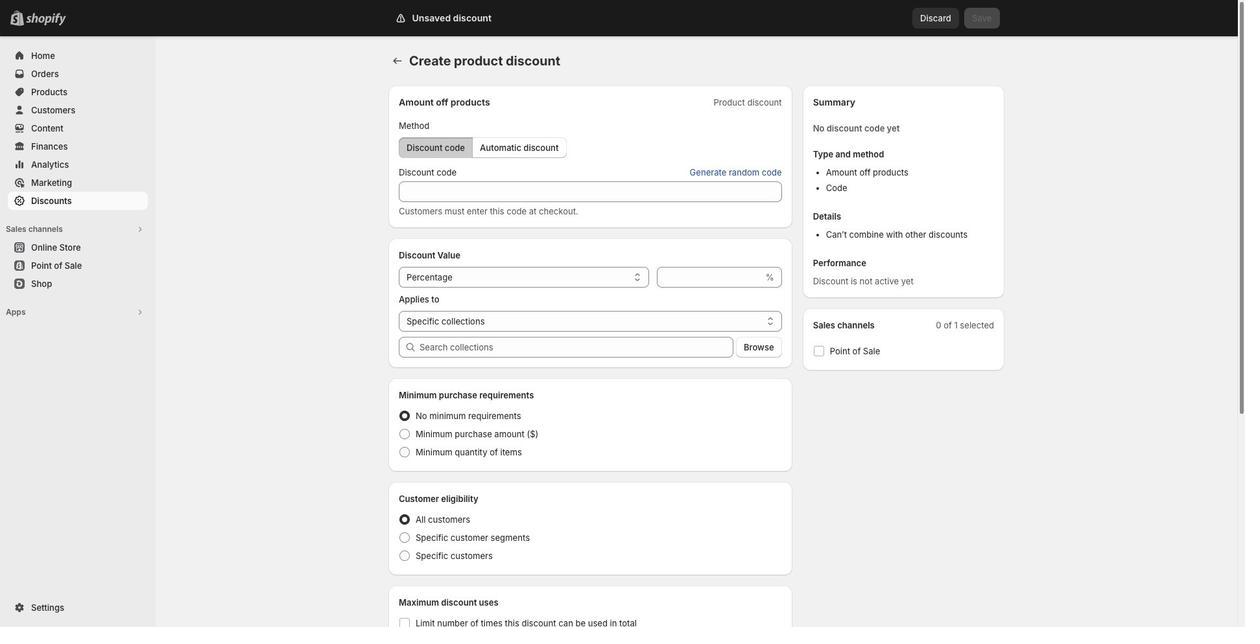 Task type: describe. For each thing, give the bounding box(es) containing it.
Search collections text field
[[420, 337, 734, 358]]

shopify image
[[26, 13, 66, 26]]



Task type: vqa. For each thing, say whether or not it's contained in the screenshot.
text box
yes



Task type: locate. For each thing, give the bounding box(es) containing it.
None text field
[[399, 182, 782, 202]]

None text field
[[657, 267, 763, 288]]



